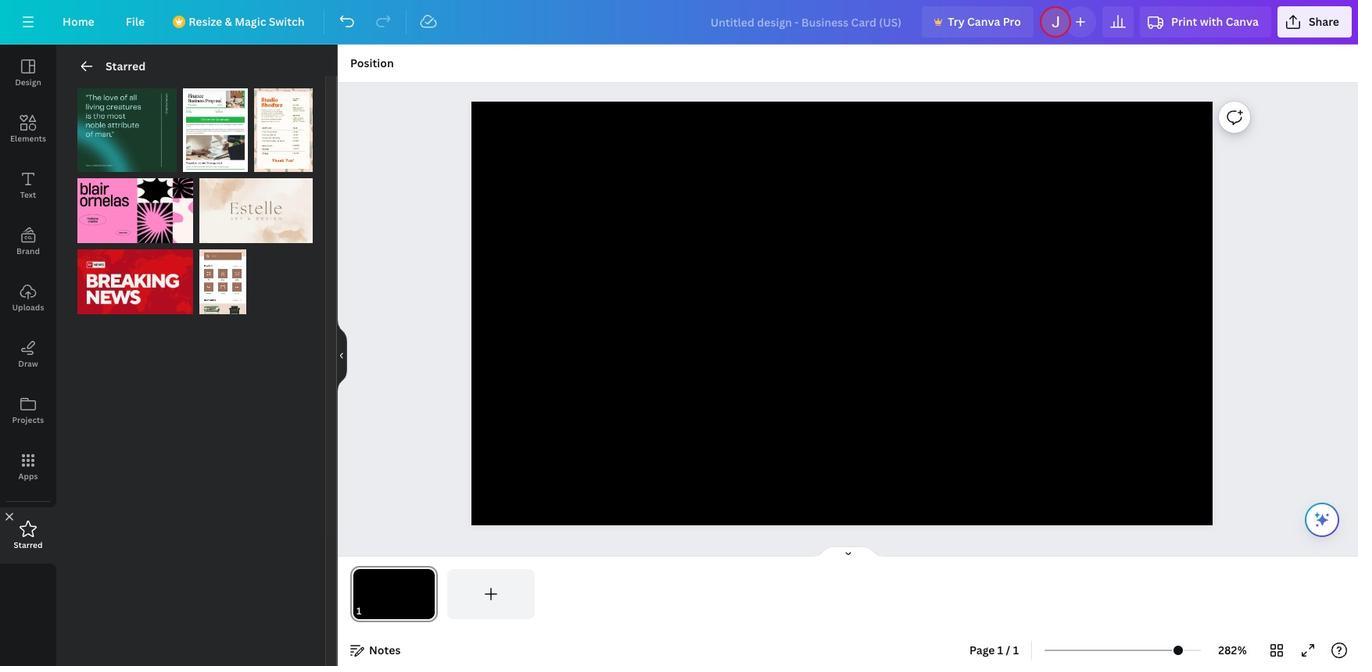 Task type: describe. For each thing, give the bounding box(es) containing it.
starred button
[[0, 508, 56, 564]]

1 for 1 of 6
[[162, 227, 166, 239]]

text button
[[0, 157, 56, 213]]

home link
[[50, 6, 107, 38]]

share button
[[1278, 6, 1352, 38]]

draw
[[18, 358, 38, 369]]

resize
[[189, 14, 222, 29]]

magic
[[235, 14, 266, 29]]

canva assistant image
[[1313, 511, 1332, 529]]

pro
[[1003, 14, 1021, 29]]

file button
[[113, 6, 157, 38]]

elements button
[[0, 101, 56, 157]]

share
[[1309, 14, 1340, 29]]

file
[[126, 14, 145, 29]]

1 of 6
[[162, 227, 185, 239]]

uploads button
[[0, 270, 56, 326]]

/
[[1006, 643, 1011, 658]]

design
[[15, 77, 41, 88]]

text
[[20, 189, 36, 200]]

elements
[[10, 133, 46, 144]]

print with canva button
[[1140, 6, 1271, 38]]

of for 2
[[289, 227, 298, 239]]

1 of 3 button
[[77, 249, 193, 314]]

resize & magic switch
[[189, 14, 305, 29]]

with
[[1200, 14, 1223, 29]]

notes
[[369, 643, 401, 658]]

282% button
[[1207, 638, 1258, 663]]

of for 3
[[169, 299, 178, 310]]

282%
[[1219, 643, 1247, 658]]

try canva pro
[[948, 14, 1021, 29]]

starred inside button
[[14, 540, 43, 551]]

3
[[180, 299, 185, 310]]

of for 6
[[169, 227, 177, 239]]

home
[[63, 14, 94, 29]]

1 left /
[[998, 643, 1003, 658]]

1 right /
[[1013, 643, 1019, 658]]

apps button
[[0, 439, 56, 495]]

apps
[[18, 471, 38, 482]]

1 of 6 button
[[77, 178, 193, 243]]



Task type: locate. For each thing, give the bounding box(es) containing it.
page 1 / 1
[[970, 643, 1019, 658]]

1 vertical spatial starred
[[14, 540, 43, 551]]

of
[[169, 227, 177, 239], [289, 227, 298, 239], [169, 299, 178, 310]]

starred down the apps
[[14, 540, 43, 551]]

starred down file dropdown button
[[106, 59, 146, 74]]

position button
[[344, 51, 400, 76]]

side panel tab list
[[0, 45, 56, 564]]

draw button
[[0, 326, 56, 382]]

page 1 image
[[350, 569, 438, 619]]

resize & magic switch button
[[164, 6, 317, 38]]

design button
[[0, 45, 56, 101]]

print
[[1171, 14, 1197, 29]]

projects
[[12, 414, 44, 425]]

1 canva from the left
[[967, 14, 1000, 29]]

&
[[225, 14, 232, 29]]

canva
[[967, 14, 1000, 29], [1226, 14, 1259, 29]]

print with canva
[[1171, 14, 1259, 29]]

hide image
[[337, 318, 347, 393]]

0 horizontal spatial starred
[[14, 540, 43, 551]]

brand button
[[0, 213, 56, 270]]

0 horizontal spatial canva
[[967, 14, 1000, 29]]

2 canva from the left
[[1226, 14, 1259, 29]]

1 of 3
[[162, 299, 185, 310]]

1 horizontal spatial starred
[[106, 59, 146, 74]]

1 left 2
[[282, 227, 287, 239]]

1 of 2 button
[[199, 178, 313, 243]]

starred
[[106, 59, 146, 74], [14, 540, 43, 551]]

page
[[970, 643, 995, 658]]

1 left "6"
[[162, 227, 166, 239]]

uploads
[[12, 302, 44, 313]]

projects button
[[0, 382, 56, 439]]

Design title text field
[[698, 6, 916, 38]]

0 vertical spatial starred
[[106, 59, 146, 74]]

1 for 1 of 2
[[282, 227, 287, 239]]

1 for 1 of 3
[[162, 299, 167, 310]]

1 left 3
[[162, 299, 167, 310]]

brand
[[16, 246, 40, 256]]

1
[[162, 227, 166, 239], [282, 227, 287, 239], [162, 299, 167, 310], [998, 643, 1003, 658], [1013, 643, 1019, 658]]

1 horizontal spatial canva
[[1226, 14, 1259, 29]]

canva inside button
[[967, 14, 1000, 29]]

of left 2
[[289, 227, 298, 239]]

try
[[948, 14, 965, 29]]

position
[[350, 56, 394, 70]]

main menu bar
[[0, 0, 1358, 45]]

of left "6"
[[169, 227, 177, 239]]

of left 3
[[169, 299, 178, 310]]

Page title text field
[[368, 604, 375, 619]]

2
[[300, 227, 305, 239]]

try canva pro button
[[922, 6, 1034, 38]]

canva inside dropdown button
[[1226, 14, 1259, 29]]

switch
[[269, 14, 305, 29]]

notes button
[[344, 638, 407, 663]]

canva right with
[[1226, 14, 1259, 29]]

canva right try
[[967, 14, 1000, 29]]

1 of 2
[[282, 227, 305, 239]]

hide pages image
[[811, 546, 886, 558]]

6
[[180, 227, 185, 239]]



Task type: vqa. For each thing, say whether or not it's contained in the screenshot.
of
yes



